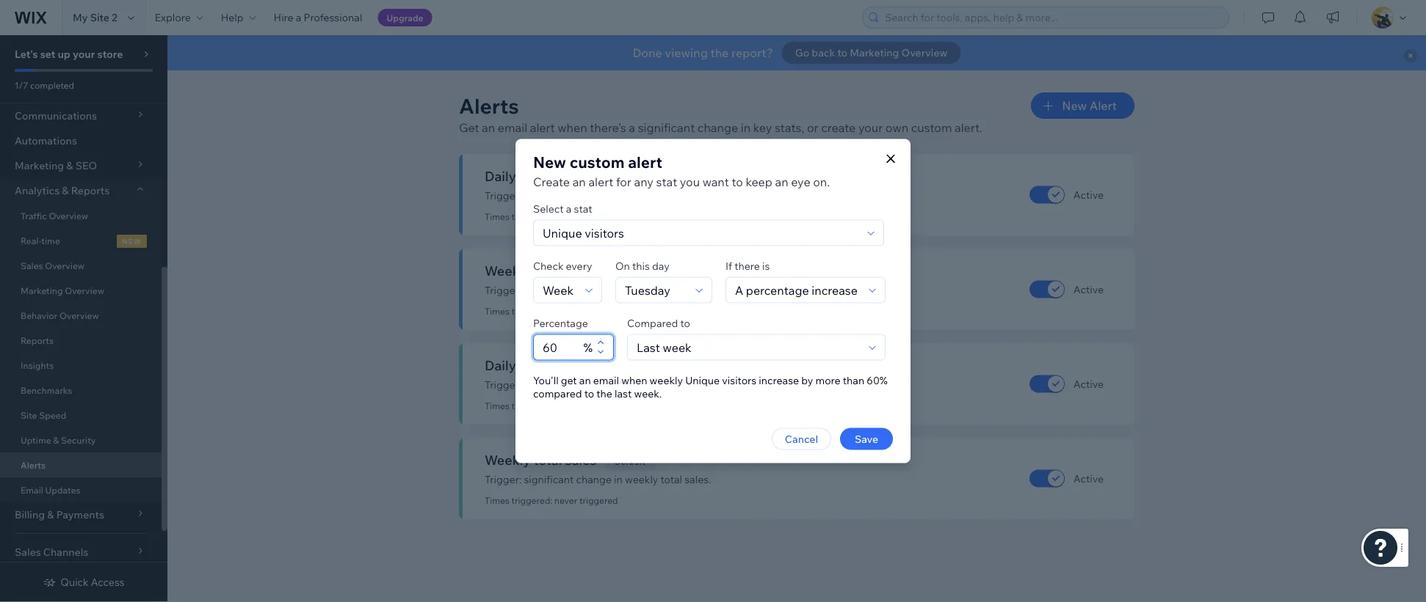 Task type: describe. For each thing, give the bounding box(es) containing it.
daily for sales
[[625, 379, 648, 392]]

alerts for alerts
[[21, 460, 46, 471]]

times triggered: never triggered for weekly total sales
[[485, 496, 618, 507]]

get
[[459, 120, 479, 135]]

significant for weekly site sessions
[[524, 284, 574, 297]]

2
[[112, 11, 117, 24]]

a for stat
[[566, 202, 572, 215]]

reports link
[[0, 328, 162, 353]]

never for daily total sales
[[554, 401, 577, 412]]

you
[[680, 174, 700, 189]]

my
[[73, 11, 88, 24]]

%
[[583, 340, 593, 355]]

2 vertical spatial alert
[[589, 174, 613, 189]]

real-
[[21, 235, 41, 246]]

stat inside new custom alert create an alert for any stat you want to keep an eye on.
[[656, 174, 677, 189]]

active for weekly site sessions
[[1074, 283, 1104, 296]]

1/7 completed
[[15, 80, 74, 91]]

if there is
[[726, 260, 770, 272]]

site speed
[[21, 410, 66, 421]]

an inside alerts get an email alert when there's a significant change in key stats, or create your own custom alert.
[[482, 120, 495, 135]]

back
[[812, 46, 835, 59]]

your inside sidebar element
[[73, 48, 95, 61]]

behavior
[[21, 310, 57, 321]]

done viewing the report?
[[633, 46, 773, 60]]

site down any
[[650, 189, 667, 202]]

to inside you'll get an email when weekly unique visitors increase by more than 60% compared to the last week.
[[584, 387, 594, 400]]

email updates link
[[0, 478, 162, 503]]

email updates
[[21, 485, 80, 496]]

store
[[97, 48, 123, 61]]

trigger: for daily total sales
[[485, 379, 522, 392]]

visitors
[[722, 374, 757, 387]]

updates
[[45, 485, 80, 496]]

report?
[[731, 46, 773, 60]]

analytics
[[15, 184, 60, 197]]

triggered for daily total sales
[[579, 401, 618, 412]]

default for weekly site sessions
[[631, 268, 662, 278]]

daily total sales
[[485, 357, 582, 374]]

sessions for daily site sessions
[[545, 168, 598, 184]]

save
[[855, 433, 878, 446]]

select a stat
[[533, 202, 592, 215]]

done viewing the report? alert
[[167, 35, 1426, 71]]

alerts get an email alert when there's a significant change in key stats, or create your own custom alert.
[[459, 93, 982, 135]]

increase
[[759, 374, 799, 387]]

& for security
[[53, 435, 59, 446]]

Search for tools, apps, help & more... field
[[881, 7, 1224, 28]]

new custom alert create an alert for any stat you want to keep an eye on.
[[533, 153, 830, 189]]

a inside alerts get an email alert when there's a significant change in key stats, or create your own custom alert.
[[629, 120, 635, 135]]

insights link
[[0, 353, 162, 378]]

new for alert
[[1062, 98, 1087, 113]]

compared
[[533, 387, 582, 400]]

overview for traffic overview
[[49, 210, 88, 221]]

times triggered: never triggered for weekly site sessions
[[485, 306, 618, 317]]

custom inside alerts get an email alert when there's a significant change in key stats, or create your own custom alert.
[[911, 120, 952, 135]]

marketing inside button
[[850, 46, 899, 59]]

times for weekly total sales
[[485, 496, 510, 507]]

for
[[616, 174, 631, 189]]

trigger: for weekly total sales
[[485, 474, 522, 487]]

reports inside popup button
[[71, 184, 110, 197]]

times triggered: never triggered for daily site sessions
[[485, 212, 618, 223]]

sessions. for weekly site sessions
[[680, 284, 724, 297]]

every
[[566, 260, 592, 272]]

triggered: for weekly total sales
[[512, 496, 552, 507]]

new alert button
[[1031, 93, 1135, 119]]

real-time
[[21, 235, 60, 246]]

default for daily site sessions
[[616, 174, 647, 183]]

your inside alerts get an email alert when there's a significant change in key stats, or create your own custom alert.
[[858, 120, 883, 135]]

benchmarks
[[21, 385, 72, 396]]

than
[[843, 374, 864, 387]]

triggered for weekly total sales
[[579, 496, 618, 507]]

week.
[[634, 387, 662, 400]]

hire a professional link
[[265, 0, 371, 35]]

significant inside alerts get an email alert when there's a significant change in key stats, or create your own custom alert.
[[638, 120, 695, 135]]

quick access
[[60, 576, 125, 589]]

cancel
[[785, 433, 818, 446]]

alert.
[[955, 120, 982, 135]]

weekly inside you'll get an email when weekly unique visitors increase by more than 60% compared to the last week.
[[650, 374, 683, 387]]

triggered: for weekly site sessions
[[512, 306, 552, 317]]

completed
[[30, 80, 74, 91]]

you'll get an email when weekly unique visitors increase by more than 60% compared to the last week.
[[533, 374, 888, 400]]

benchmarks link
[[0, 378, 162, 403]]

is
[[762, 260, 770, 272]]

automations
[[15, 134, 77, 147]]

change for weekly total sales
[[576, 474, 612, 487]]

new alert
[[1062, 98, 1117, 113]]

trigger: for daily site sessions
[[485, 189, 522, 202]]

professional
[[304, 11, 362, 24]]

uptime & security
[[21, 435, 96, 446]]

speed
[[39, 410, 66, 421]]

alert inside alerts get an email alert when there's a significant change in key stats, or create your own custom alert.
[[530, 120, 555, 135]]

quick access button
[[43, 576, 125, 590]]

marketing overview
[[21, 285, 104, 296]]

1/7
[[15, 80, 28, 91]]

traffic
[[21, 210, 47, 221]]

access
[[91, 576, 125, 589]]

new
[[122, 237, 142, 246]]

own
[[886, 120, 909, 135]]

cancel button
[[772, 429, 831, 451]]

sales for daily total sales
[[550, 357, 582, 374]]

if
[[726, 260, 732, 272]]

in for weekly total sales
[[614, 474, 623, 487]]

there
[[735, 260, 760, 272]]

weekly for sessions
[[625, 284, 658, 297]]

change for daily site sessions
[[576, 189, 612, 202]]

marketing inside sidebar element
[[21, 285, 63, 296]]

select
[[533, 202, 564, 215]]

alerts for alerts get an email alert when there's a significant change in key stats, or create your own custom alert.
[[459, 93, 519, 119]]

trigger: for weekly site sessions
[[485, 284, 522, 297]]

in for weekly site sessions
[[614, 284, 623, 297]]

sales. for daily total sales
[[674, 379, 701, 392]]

weekly for weekly site sessions
[[485, 263, 531, 279]]

triggered: for daily total sales
[[512, 401, 552, 412]]

sessions. for daily site sessions
[[669, 189, 713, 202]]

day
[[652, 260, 670, 272]]

time
[[41, 235, 60, 246]]

1 vertical spatial stat
[[574, 202, 592, 215]]

weekly site sessions
[[485, 263, 612, 279]]

sales overview link
[[0, 253, 162, 278]]

help
[[221, 11, 244, 24]]

overview for behavior overview
[[59, 310, 99, 321]]

analytics & reports
[[15, 184, 110, 197]]

daily for daily site sessions
[[485, 168, 516, 184]]

save button
[[840, 429, 893, 451]]

change inside alerts get an email alert when there's a significant change in key stats, or create your own custom alert.
[[698, 120, 738, 135]]

help button
[[212, 0, 265, 35]]



Task type: vqa. For each thing, say whether or not it's contained in the screenshot.
Help Button
yes



Task type: locate. For each thing, give the bounding box(es) containing it.
reports
[[71, 184, 110, 197], [21, 335, 54, 346]]

when up last
[[621, 374, 647, 387]]

4 triggered from the top
[[579, 496, 618, 507]]

new inside button
[[1062, 98, 1087, 113]]

marketing up behavior
[[21, 285, 63, 296]]

an
[[482, 120, 495, 135], [573, 174, 586, 189], [775, 174, 788, 189], [579, 374, 591, 387]]

email inside alerts get an email alert when there's a significant change in key stats, or create your own custom alert.
[[498, 120, 527, 135]]

4 times triggered: never triggered from the top
[[485, 496, 618, 507]]

3 times triggered: never triggered from the top
[[485, 401, 618, 412]]

site down day
[[661, 284, 678, 297]]

default up trigger: significant change in weekly total sales.
[[615, 458, 646, 467]]

never down check every field
[[554, 306, 577, 317]]

times triggered: never triggered down weekly total sales
[[485, 496, 618, 507]]

1 triggered from the top
[[579, 212, 618, 223]]

significant for daily site sessions
[[524, 189, 574, 202]]

my site 2
[[73, 11, 117, 24]]

0 vertical spatial alerts
[[459, 93, 519, 119]]

default up on this day field
[[631, 268, 662, 278]]

significant down weekly site sessions at left
[[524, 284, 574, 297]]

weekly
[[485, 263, 531, 279], [485, 452, 531, 469]]

alerts up get
[[459, 93, 519, 119]]

0 vertical spatial custom
[[911, 120, 952, 135]]

1 vertical spatial custom
[[570, 153, 625, 172]]

2 trigger: from the top
[[485, 284, 522, 297]]

get
[[561, 374, 577, 387]]

1 times from the top
[[485, 212, 510, 223]]

0 horizontal spatial when
[[558, 120, 587, 135]]

active
[[1074, 188, 1104, 201], [1074, 283, 1104, 296], [1074, 378, 1104, 391], [1074, 473, 1104, 485]]

1 horizontal spatial a
[[566, 202, 572, 215]]

1 vertical spatial new
[[533, 153, 566, 172]]

default
[[616, 174, 647, 183], [631, 268, 662, 278], [600, 363, 631, 372], [615, 458, 646, 467]]

on.
[[813, 174, 830, 189]]

sales
[[550, 357, 582, 374], [565, 452, 597, 469]]

& inside popup button
[[62, 184, 69, 197]]

3 trigger: from the top
[[485, 379, 522, 392]]

0 vertical spatial new
[[1062, 98, 1087, 113]]

daily down any
[[625, 189, 648, 202]]

0 horizontal spatial email
[[498, 120, 527, 135]]

Compared to field
[[632, 335, 864, 360]]

1 vertical spatial site
[[21, 410, 37, 421]]

significant for weekly total sales
[[524, 474, 574, 487]]

4 never from the top
[[554, 496, 577, 507]]

0 vertical spatial alert
[[530, 120, 555, 135]]

never down trigger: significant change in weekly total sales.
[[554, 496, 577, 507]]

0 vertical spatial your
[[73, 48, 95, 61]]

triggered for weekly site sessions
[[579, 306, 618, 317]]

key
[[753, 120, 772, 135]]

times triggered: never triggered down create
[[485, 212, 618, 223]]

0 vertical spatial when
[[558, 120, 587, 135]]

2 triggered from the top
[[579, 306, 618, 317]]

traffic overview link
[[0, 203, 162, 228]]

new
[[1062, 98, 1087, 113], [533, 153, 566, 172]]

2 horizontal spatial a
[[629, 120, 635, 135]]

daily down compared
[[625, 379, 648, 392]]

triggered down the trigger: significant change in daily site sessions.
[[579, 212, 618, 223]]

triggered down trigger: significant change in weekly site sessions.
[[579, 306, 618, 317]]

0 horizontal spatial alert
[[530, 120, 555, 135]]

site left every
[[534, 263, 556, 279]]

total
[[519, 357, 548, 374], [650, 379, 672, 392], [534, 452, 562, 469], [661, 474, 682, 487]]

active for daily site sessions
[[1074, 188, 1104, 201]]

never
[[554, 212, 577, 223], [554, 306, 577, 317], [554, 401, 577, 412], [554, 496, 577, 507]]

0 vertical spatial daily
[[485, 168, 516, 184]]

custom right own
[[911, 120, 952, 135]]

daily
[[485, 168, 516, 184], [485, 357, 516, 374]]

site left 2
[[90, 11, 109, 24]]

let's set up your store
[[15, 48, 123, 61]]

1 vertical spatial sessions
[[559, 263, 612, 279]]

0 vertical spatial a
[[296, 11, 301, 24]]

0 horizontal spatial new
[[533, 153, 566, 172]]

0 horizontal spatial the
[[597, 387, 612, 400]]

weekly for sales
[[625, 474, 658, 487]]

1 daily from the top
[[485, 168, 516, 184]]

0 vertical spatial the
[[710, 46, 729, 60]]

stats,
[[775, 120, 804, 135]]

to inside button
[[837, 46, 848, 59]]

never for weekly total sales
[[554, 496, 577, 507]]

alert up daily site sessions
[[530, 120, 555, 135]]

there's
[[590, 120, 626, 135]]

reports up traffic overview link
[[71, 184, 110, 197]]

triggered: down check every field
[[512, 306, 552, 317]]

2 times triggered: never triggered from the top
[[485, 306, 618, 317]]

triggered: down compared
[[512, 401, 552, 412]]

2 active from the top
[[1074, 283, 1104, 296]]

0 vertical spatial stat
[[656, 174, 677, 189]]

1 vertical spatial a
[[629, 120, 635, 135]]

active for weekly total sales
[[1074, 473, 1104, 485]]

0 horizontal spatial marketing
[[21, 285, 63, 296]]

sales for weekly total sales
[[565, 452, 597, 469]]

daily site sessions
[[485, 168, 598, 184]]

weekly total sales
[[485, 452, 597, 469]]

2 daily from the top
[[625, 379, 648, 392]]

daily left "percentage" text box
[[485, 357, 516, 374]]

times triggered: never triggered down compared
[[485, 401, 618, 412]]

1 horizontal spatial when
[[621, 374, 647, 387]]

the left last
[[597, 387, 612, 400]]

alerts up email
[[21, 460, 46, 471]]

1 vertical spatial email
[[593, 374, 619, 387]]

overview for marketing overview
[[65, 285, 104, 296]]

times triggered: never triggered for daily total sales
[[485, 401, 618, 412]]

a for professional
[[296, 11, 301, 24]]

up
[[58, 48, 70, 61]]

default up the trigger: significant change in daily site sessions.
[[616, 174, 647, 183]]

& up traffic overview
[[62, 184, 69, 197]]

site speed link
[[0, 403, 162, 428]]

0 vertical spatial sales.
[[674, 379, 701, 392]]

3 times from the top
[[485, 401, 510, 412]]

1 vertical spatial alert
[[628, 153, 662, 172]]

sessions up trigger: significant change in weekly site sessions.
[[559, 263, 612, 279]]

times left select
[[485, 212, 510, 223]]

0 vertical spatial weekly
[[485, 263, 531, 279]]

done
[[633, 46, 662, 60]]

daily
[[625, 189, 648, 202], [625, 379, 648, 392]]

change down every
[[576, 284, 612, 297]]

alert up the trigger: significant change in daily site sessions.
[[589, 174, 613, 189]]

the inside you'll get an email when weekly unique visitors increase by more than 60% compared to the last week.
[[597, 387, 612, 400]]

alerts inside alerts get an email alert when there's a significant change in key stats, or create your own custom alert.
[[459, 93, 519, 119]]

this
[[632, 260, 650, 272]]

significant up new custom alert create an alert for any stat you want to keep an eye on.
[[638, 120, 695, 135]]

daily for sessions
[[625, 189, 648, 202]]

a
[[296, 11, 301, 24], [629, 120, 635, 135], [566, 202, 572, 215]]

marketing right back in the top right of the page
[[850, 46, 899, 59]]

1 horizontal spatial marketing
[[850, 46, 899, 59]]

& for reports
[[62, 184, 69, 197]]

sidebar element
[[0, 35, 167, 603]]

2 never from the top
[[554, 306, 577, 317]]

weekly for weekly total sales
[[485, 452, 531, 469]]

times for weekly site sessions
[[485, 306, 510, 317]]

check every
[[533, 260, 592, 272]]

times triggered: never triggered down check every field
[[485, 306, 618, 317]]

let's
[[15, 48, 38, 61]]

4 triggered: from the top
[[512, 496, 552, 507]]

1 horizontal spatial stat
[[656, 174, 677, 189]]

Percentage text field
[[538, 335, 583, 360]]

an inside you'll get an email when weekly unique visitors increase by more than 60% compared to the last week.
[[579, 374, 591, 387]]

sales overview
[[21, 260, 85, 271]]

uptime
[[21, 435, 51, 446]]

keep
[[746, 174, 772, 189]]

1 trigger: from the top
[[485, 189, 522, 202]]

compared
[[627, 317, 678, 330]]

triggered down trigger: significant change in daily total sales.
[[579, 401, 618, 412]]

a right there's
[[629, 120, 635, 135]]

explore
[[155, 11, 191, 24]]

Select a stat field
[[538, 221, 863, 246]]

4 active from the top
[[1074, 473, 1104, 485]]

1 vertical spatial &
[[53, 435, 59, 446]]

triggered down trigger: significant change in weekly total sales.
[[579, 496, 618, 507]]

0 horizontal spatial reports
[[21, 335, 54, 346]]

sales up trigger: significant change in weekly total sales.
[[565, 452, 597, 469]]

4 times from the top
[[485, 496, 510, 507]]

significant down create
[[524, 189, 574, 202]]

times down the daily total sales at the bottom left of page
[[485, 401, 510, 412]]

3 triggered from the top
[[579, 401, 618, 412]]

trigger: significant change in daily site sessions.
[[485, 189, 713, 202]]

a right hire
[[296, 11, 301, 24]]

& right uptime
[[53, 435, 59, 446]]

upgrade button
[[378, 9, 432, 26]]

site left the speed
[[21, 410, 37, 421]]

1 vertical spatial the
[[597, 387, 612, 400]]

If there is field
[[731, 278, 864, 303]]

go
[[795, 46, 809, 59]]

default for daily total sales
[[600, 363, 631, 372]]

significant for daily total sales
[[524, 379, 574, 392]]

sessions up select a stat
[[545, 168, 598, 184]]

default up last
[[600, 363, 631, 372]]

2 times from the top
[[485, 306, 510, 317]]

4 trigger: from the top
[[485, 474, 522, 487]]

1 vertical spatial marketing
[[21, 285, 63, 296]]

0 horizontal spatial your
[[73, 48, 95, 61]]

overview inside button
[[902, 46, 948, 59]]

times down weekly total sales
[[485, 496, 510, 507]]

new left the alert
[[1062, 98, 1087, 113]]

change left the 'key'
[[698, 120, 738, 135]]

your left own
[[858, 120, 883, 135]]

1 horizontal spatial alert
[[589, 174, 613, 189]]

daily for daily total sales
[[485, 357, 516, 374]]

1 vertical spatial when
[[621, 374, 647, 387]]

2 horizontal spatial alert
[[628, 153, 662, 172]]

site inside sidebar element
[[21, 410, 37, 421]]

to inside new custom alert create an alert for any stat you want to keep an eye on.
[[732, 174, 743, 189]]

alert
[[1090, 98, 1117, 113]]

behavior overview link
[[0, 303, 162, 328]]

sessions for weekly site sessions
[[559, 263, 612, 279]]

email right get
[[498, 120, 527, 135]]

1 horizontal spatial the
[[710, 46, 729, 60]]

1 times triggered: never triggered from the top
[[485, 212, 618, 223]]

1 vertical spatial sessions.
[[680, 284, 724, 297]]

0 vertical spatial &
[[62, 184, 69, 197]]

active for daily total sales
[[1074, 378, 1104, 391]]

last
[[615, 387, 632, 400]]

new inside new custom alert create an alert for any stat you want to keep an eye on.
[[533, 153, 566, 172]]

On this day field
[[621, 278, 691, 303]]

trigger: down weekly total sales
[[485, 474, 522, 487]]

1 vertical spatial sales.
[[685, 474, 711, 487]]

1 horizontal spatial email
[[593, 374, 619, 387]]

hire a professional
[[274, 11, 362, 24]]

new for custom
[[533, 153, 566, 172]]

1 horizontal spatial reports
[[71, 184, 110, 197]]

any
[[634, 174, 654, 189]]

0 vertical spatial sales
[[550, 357, 582, 374]]

1 daily from the top
[[625, 189, 648, 202]]

0 vertical spatial site
[[90, 11, 109, 24]]

email up last
[[593, 374, 619, 387]]

2 vertical spatial a
[[566, 202, 572, 215]]

check
[[533, 260, 564, 272]]

1 vertical spatial daily
[[625, 379, 648, 392]]

significant down weekly total sales
[[524, 474, 574, 487]]

1 active from the top
[[1074, 188, 1104, 201]]

times left percentage at the left bottom of page
[[485, 306, 510, 317]]

0 horizontal spatial &
[[53, 435, 59, 446]]

daily left create
[[485, 168, 516, 184]]

stat right any
[[656, 174, 677, 189]]

quick
[[60, 576, 89, 589]]

0 vertical spatial marketing
[[850, 46, 899, 59]]

default for weekly total sales
[[615, 458, 646, 467]]

3 active from the top
[[1074, 378, 1104, 391]]

sales up get
[[550, 357, 582, 374]]

want
[[703, 174, 729, 189]]

60%
[[867, 374, 888, 387]]

custom up for
[[570, 153, 625, 172]]

when left there's
[[558, 120, 587, 135]]

in for daily total sales
[[614, 379, 623, 392]]

3 never from the top
[[554, 401, 577, 412]]

overview for sales overview
[[45, 260, 85, 271]]

1 vertical spatial your
[[858, 120, 883, 135]]

security
[[61, 435, 96, 446]]

when inside you'll get an email when weekly unique visitors increase by more than 60% compared to the last week.
[[621, 374, 647, 387]]

1 vertical spatial sales
[[565, 452, 597, 469]]

by
[[801, 374, 813, 387]]

when inside alerts get an email alert when there's a significant change in key stats, or create your own custom alert.
[[558, 120, 587, 135]]

to
[[837, 46, 848, 59], [732, 174, 743, 189], [680, 317, 690, 330], [584, 387, 594, 400]]

triggered: down weekly total sales
[[512, 496, 552, 507]]

0 horizontal spatial alerts
[[21, 460, 46, 471]]

2 weekly from the top
[[485, 452, 531, 469]]

never down create
[[554, 212, 577, 223]]

triggered: down create
[[512, 212, 552, 223]]

1 triggered: from the top
[[512, 212, 552, 223]]

times for daily total sales
[[485, 401, 510, 412]]

Check every field
[[538, 278, 581, 303]]

1 never from the top
[[554, 212, 577, 223]]

0 vertical spatial sessions
[[545, 168, 598, 184]]

1 horizontal spatial &
[[62, 184, 69, 197]]

percentage
[[533, 317, 588, 330]]

0 vertical spatial reports
[[71, 184, 110, 197]]

1 vertical spatial weekly
[[650, 374, 683, 387]]

1 weekly from the top
[[485, 263, 531, 279]]

triggered: for daily site sessions
[[512, 212, 552, 223]]

new up create
[[533, 153, 566, 172]]

create
[[533, 174, 570, 189]]

trigger: down weekly site sessions at left
[[485, 284, 522, 297]]

times triggered: never triggered
[[485, 212, 618, 223], [485, 306, 618, 317], [485, 401, 618, 412], [485, 496, 618, 507]]

upgrade
[[387, 12, 423, 23]]

change right select
[[576, 189, 612, 202]]

site up select
[[519, 168, 542, 184]]

0 vertical spatial email
[[498, 120, 527, 135]]

on this day
[[615, 260, 670, 272]]

0 vertical spatial sessions.
[[669, 189, 713, 202]]

1 vertical spatial weekly
[[485, 452, 531, 469]]

trigger: down the daily total sales at the bottom left of page
[[485, 379, 522, 392]]

hire
[[274, 11, 294, 24]]

eye
[[791, 174, 810, 189]]

0 horizontal spatial a
[[296, 11, 301, 24]]

custom
[[911, 120, 952, 135], [570, 153, 625, 172]]

site
[[519, 168, 542, 184], [650, 189, 667, 202], [534, 263, 556, 279], [661, 284, 678, 297]]

your right up
[[73, 48, 95, 61]]

never for weekly site sessions
[[554, 306, 577, 317]]

trigger: down daily site sessions
[[485, 189, 522, 202]]

1 horizontal spatial your
[[858, 120, 883, 135]]

marketing
[[850, 46, 899, 59], [21, 285, 63, 296]]

1 horizontal spatial new
[[1062, 98, 1087, 113]]

email inside you'll get an email when weekly unique visitors increase by more than 60% compared to the last week.
[[593, 374, 619, 387]]

in inside alerts get an email alert when there's a significant change in key stats, or create your own custom alert.
[[741, 120, 751, 135]]

never for daily site sessions
[[554, 212, 577, 223]]

2 triggered: from the top
[[512, 306, 552, 317]]

1 horizontal spatial site
[[90, 11, 109, 24]]

change down weekly total sales
[[576, 474, 612, 487]]

a right select
[[566, 202, 572, 215]]

alerts link
[[0, 453, 162, 478]]

alerts inside alerts link
[[21, 460, 46, 471]]

2 daily from the top
[[485, 357, 516, 374]]

1 vertical spatial daily
[[485, 357, 516, 374]]

1 vertical spatial reports
[[21, 335, 54, 346]]

compared to
[[627, 317, 690, 330]]

change for weekly site sessions
[[576, 284, 612, 297]]

3 triggered: from the top
[[512, 401, 552, 412]]

times for daily site sessions
[[485, 212, 510, 223]]

sales.
[[674, 379, 701, 392], [685, 474, 711, 487]]

stat right select
[[574, 202, 592, 215]]

0 horizontal spatial custom
[[570, 153, 625, 172]]

or
[[807, 120, 819, 135]]

the inside alert
[[710, 46, 729, 60]]

0 vertical spatial daily
[[625, 189, 648, 202]]

insights
[[21, 360, 54, 371]]

your
[[73, 48, 95, 61], [858, 120, 883, 135]]

sales. for weekly total sales
[[685, 474, 711, 487]]

1 horizontal spatial custom
[[911, 120, 952, 135]]

on
[[615, 260, 630, 272]]

triggered:
[[512, 212, 552, 223], [512, 306, 552, 317], [512, 401, 552, 412], [512, 496, 552, 507]]

change left last
[[576, 379, 612, 392]]

custom inside new custom alert create an alert for any stat you want to keep an eye on.
[[570, 153, 625, 172]]

never down compared
[[554, 401, 577, 412]]

in for daily site sessions
[[614, 189, 623, 202]]

the
[[710, 46, 729, 60], [597, 387, 612, 400]]

2 vertical spatial weekly
[[625, 474, 658, 487]]

triggered for daily site sessions
[[579, 212, 618, 223]]

email for you'll
[[593, 374, 619, 387]]

email for alerts
[[498, 120, 527, 135]]

0 horizontal spatial stat
[[574, 202, 592, 215]]

alert up any
[[628, 153, 662, 172]]

1 vertical spatial alerts
[[21, 460, 46, 471]]

site
[[90, 11, 109, 24], [21, 410, 37, 421]]

email
[[21, 485, 43, 496]]

reports up insights at the left bottom
[[21, 335, 54, 346]]

0 vertical spatial weekly
[[625, 284, 658, 297]]

significant down the daily total sales at the bottom left of page
[[524, 379, 574, 392]]

email
[[498, 120, 527, 135], [593, 374, 619, 387]]

go back to marketing overview button
[[782, 42, 961, 64]]

marketing overview link
[[0, 278, 162, 303]]

0 horizontal spatial site
[[21, 410, 37, 421]]

the left report?
[[710, 46, 729, 60]]

trigger: significant change in weekly total sales.
[[485, 474, 711, 487]]

unique
[[685, 374, 720, 387]]

in
[[741, 120, 751, 135], [614, 189, 623, 202], [614, 284, 623, 297], [614, 379, 623, 392], [614, 474, 623, 487]]

1 horizontal spatial alerts
[[459, 93, 519, 119]]

change for daily total sales
[[576, 379, 612, 392]]



